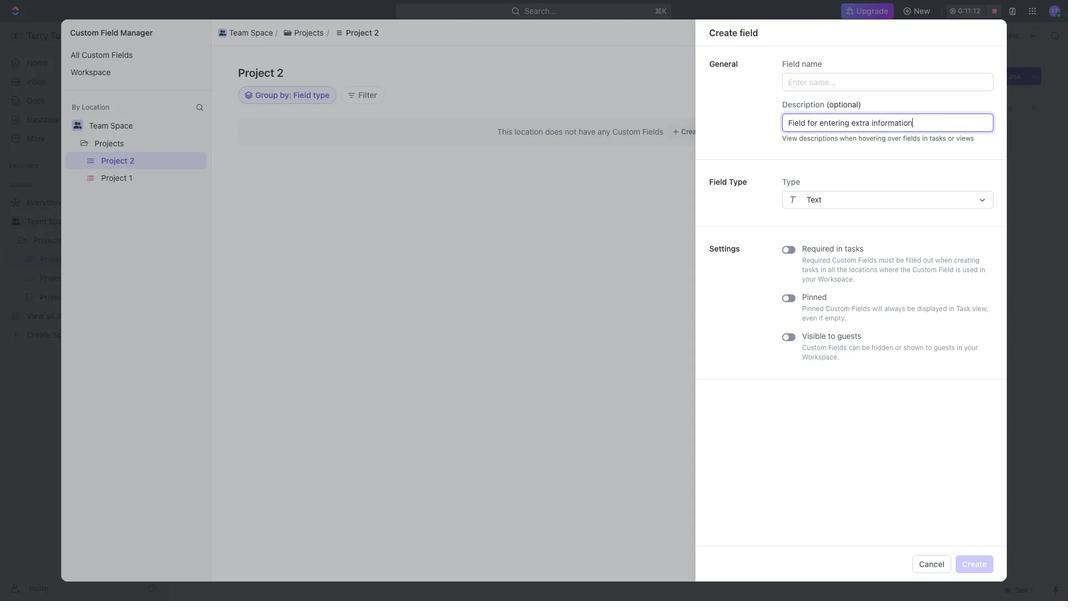 Task type: vqa. For each thing, say whether or not it's contained in the screenshot.
Due date dropdown button
no



Task type: describe. For each thing, give the bounding box(es) containing it.
8686faf0v button
[[199, 273, 243, 287]]

upgrade link
[[841, 3, 895, 19]]

1 vertical spatial project 2 button
[[96, 152, 207, 169]]

table
[[338, 103, 357, 112]]

if
[[820, 314, 824, 322]]

in up complete
[[837, 244, 843, 253]]

11
[[907, 293, 913, 301]]

task sidebar navigation tab list
[[951, 67, 975, 132]]

inbox
[[27, 77, 46, 86]]

in inside pinned pinned custom fields will always be displayed in task view, even if empty.
[[950, 305, 955, 313]]

description
[[197, 423, 237, 432]]

Type text field
[[807, 192, 974, 208]]

board
[[208, 103, 229, 112]]

team space inside list
[[229, 28, 273, 37]]

1 changed status from from the top
[[747, 124, 815, 132]]

0 vertical spatial progress
[[215, 157, 252, 165]]

0 horizontal spatial guests
[[838, 331, 862, 341]]

in up all
[[824, 248, 830, 257]]

do for 22
[[850, 124, 859, 132]]

fields inside pinned pinned custom fields will always be displayed in task view, even if empty.
[[852, 305, 871, 313]]

dashboards
[[27, 115, 70, 124]]

send button
[[902, 544, 934, 562]]

1 status from the top
[[778, 124, 797, 132]]

table link
[[336, 100, 357, 116]]

this
[[498, 127, 513, 136]]

create for new
[[915, 68, 939, 77]]

eloisefrancis23@gmail. com
[[735, 141, 890, 159]]

6 mins from the top
[[915, 275, 930, 283]]

subtasks button
[[202, 458, 250, 478]]

fields
[[904, 134, 921, 143]]

will
[[873, 305, 883, 313]]

1 from from the top
[[799, 124, 813, 132]]

existing
[[851, 68, 879, 77]]

custom field manager
[[70, 28, 153, 37]]

team space for the bottommost team space "button"
[[89, 121, 133, 130]]

have
[[579, 127, 596, 136]]

favorites button
[[4, 159, 43, 173]]

1 horizontal spatial team space link
[[173, 29, 234, 42]]

5 from from the top
[[799, 275, 813, 283]]

⌘k
[[656, 6, 668, 16]]

in down 'board' link
[[207, 157, 213, 165]]

3 22 mins from the top
[[905, 141, 930, 150]]

5 status from the top
[[778, 275, 797, 283]]

cancel button
[[913, 555, 952, 573]]

create for one
[[682, 127, 703, 136]]

in right fields
[[923, 134, 928, 143]]

fields left create one button
[[643, 127, 664, 136]]

field up all custom fields
[[101, 28, 118, 37]]

project 1
[[101, 173, 132, 183]]

assignees
[[464, 130, 497, 139]]

user group image inside the sidebar navigation
[[11, 218, 20, 225]]

in down eloisefrancis23@gmail. com at the top right
[[824, 186, 830, 194]]

space inside list
[[251, 28, 273, 37]]

4 changed status from from the top
[[747, 248, 815, 257]]

3 mins from the top
[[915, 141, 930, 150]]

field type
[[710, 177, 748, 186]]

1 vertical spatial do
[[218, 263, 228, 272]]

17
[[826, 42, 833, 51]]

when inside required in tasks required custom fields must be filled out when creating tasks in all the locations where the custom field is used in your workspace.
[[936, 256, 953, 264]]

create inside button
[[963, 559, 988, 569]]

hide button
[[924, 100, 957, 116]]

sidebar navigation
[[0, 22, 166, 601]]

3 21 from the top
[[906, 275, 913, 283]]

22 mins for from
[[905, 124, 930, 132]]

this
[[774, 106, 786, 114]]

2 horizontal spatial tasks
[[930, 134, 947, 143]]

7 mins from the top
[[915, 293, 930, 301]]

field for create new field
[[959, 68, 975, 77]]

workspace. inside required in tasks required custom fields must be filled out when creating tasks in all the locations where the custom field is used in your workspace.
[[819, 275, 855, 283]]

0 vertical spatial when
[[840, 134, 857, 143]]

hide button
[[573, 128, 597, 141]]

0 vertical spatial project 2 button
[[329, 26, 385, 39]]

calendar link
[[282, 100, 317, 116]]

2 you from the top
[[735, 248, 747, 257]]

1 vertical spatial to do
[[207, 263, 228, 272]]

workspace button
[[66, 63, 207, 81]]

eloisefrancis23@gmail.
[[814, 141, 890, 150]]

3 changed from the top
[[748, 186, 776, 194]]

3 21 mins from the top
[[906, 275, 930, 283]]

fields inside required in tasks required custom fields must be filled out when creating tasks in all the locations where the custom field is used in your workspace.
[[859, 256, 877, 264]]

task
[[788, 106, 801, 114]]

5 changed from the top
[[748, 275, 776, 283]]

spaces
[[9, 180, 32, 189]]

4 from from the top
[[799, 248, 813, 257]]

shown
[[904, 343, 924, 352]]

share
[[844, 42, 866, 51]]

1 vertical spatial team space link
[[27, 213, 159, 230]]

complete
[[822, 275, 856, 283]]

2 horizontal spatial /
[[289, 31, 291, 40]]

view,
[[973, 305, 989, 313]]

automations
[[973, 31, 1020, 40]]

favorites
[[9, 161, 38, 170]]

1 changed from the top
[[748, 124, 776, 132]]

home
[[27, 58, 48, 67]]

description (optional)
[[783, 100, 862, 109]]

0 horizontal spatial project 2 link
[[247, 42, 279, 51]]

custom inside button
[[82, 50, 110, 60]]

hide inside button
[[578, 130, 593, 139]]

locations
[[850, 266, 878, 274]]

type inside dropdown button
[[783, 177, 801, 186]]

manager
[[120, 28, 153, 37]]

out
[[924, 256, 934, 264]]

all
[[829, 266, 836, 274]]

inbox link
[[4, 73, 161, 91]]

add for add description
[[180, 423, 194, 432]]

2 horizontal spatial projects link
[[240, 29, 287, 42]]

team space /
[[187, 31, 238, 40]]

filled
[[907, 256, 922, 264]]

created
[[775, 42, 800, 51]]

3 changed status from from the top
[[747, 186, 815, 194]]

8686faf0v
[[204, 276, 238, 284]]

on
[[802, 42, 810, 51]]

displayed
[[918, 305, 948, 313]]

2 changed from the top
[[748, 168, 776, 176]]

added watcher:
[[761, 141, 814, 150]]

settings
[[710, 244, 740, 253]]

activity
[[952, 87, 974, 94]]

created on nov 17
[[775, 42, 833, 51]]

add for add existing field
[[834, 68, 849, 77]]

or for when
[[949, 134, 955, 143]]

1 vertical spatial guests
[[935, 343, 956, 352]]

1 vertical spatial in progress
[[822, 186, 861, 194]]

2 vertical spatial progress
[[831, 248, 859, 257]]

workspace. inside "visible to guests custom fields can be hidden or shown to guests in your workspace."
[[803, 353, 840, 361]]

1 21 from the top
[[906, 186, 913, 194]]

field down one
[[710, 177, 727, 186]]

custom down out
[[913, 266, 937, 274]]

be for guests
[[863, 343, 870, 352]]

must
[[879, 256, 895, 264]]

workspace
[[71, 67, 111, 77]]

your inside "visible to guests custom fields can be hidden or shown to guests in your workspace."
[[965, 343, 979, 352]]

user group image inside team space "button"
[[219, 30, 226, 35]]

customize button
[[960, 100, 1017, 116]]

to do for 22 mins
[[839, 124, 859, 132]]

assignees button
[[450, 128, 502, 141]]

field down created
[[783, 59, 800, 68]]

used
[[963, 266, 979, 274]]

upgrade
[[857, 6, 889, 16]]

all custom fields
[[71, 50, 133, 60]]

1
[[129, 173, 132, 183]]

1 the from the left
[[838, 266, 848, 274]]

custom up all
[[833, 256, 857, 264]]

2 mins from the top
[[915, 124, 930, 132]]

0 vertical spatial team space button
[[216, 26, 275, 39]]

1 you from the top
[[735, 186, 747, 194]]

projects inside list
[[294, 28, 324, 37]]

team inside list
[[229, 28, 249, 37]]

type button
[[783, 177, 994, 209]]

hidden
[[872, 343, 894, 352]]

where
[[880, 266, 899, 274]]

list containing team space
[[216, 26, 987, 39]]

list link
[[248, 100, 263, 116]]

22 for from
[[905, 124, 913, 132]]

2 vertical spatial in progress
[[822, 248, 861, 257]]

customize
[[974, 103, 1013, 112]]

1 vertical spatial progress
[[831, 186, 859, 194]]

create for field
[[710, 28, 738, 38]]



Task type: locate. For each thing, give the bounding box(es) containing it.
tasks left all
[[803, 266, 819, 274]]

your left complete
[[803, 275, 817, 283]]

com
[[735, 141, 890, 159]]

create right cancel
[[963, 559, 988, 569]]

list containing project 2
[[61, 152, 211, 186]]

1 horizontal spatial user group image
[[219, 30, 226, 35]]

0 horizontal spatial team space
[[27, 217, 71, 226]]

your inside required in tasks required custom fields must be filled out when creating tasks in all the locations where the custom field is used in your workspace.
[[803, 275, 817, 283]]

custom
[[70, 28, 99, 37], [82, 50, 110, 60], [613, 127, 641, 136], [833, 256, 857, 264], [913, 266, 937, 274], [826, 305, 851, 313], [803, 343, 827, 352]]

do down where
[[882, 275, 891, 283]]

be inside pinned pinned custom fields will always be displayed in task view, even if empty.
[[908, 305, 916, 313]]

0 horizontal spatial team space link
[[27, 213, 159, 230]]

in inside "visible to guests custom fields can be hidden or shown to guests in your workspace."
[[958, 343, 963, 352]]

1 horizontal spatial guests
[[935, 343, 956, 352]]

1 horizontal spatial to do
[[839, 124, 859, 132]]

1 22 from the top
[[905, 106, 913, 114]]

1 horizontal spatial type
[[783, 177, 801, 186]]

2 horizontal spatial do
[[882, 275, 891, 283]]

0:11:12
[[959, 7, 981, 15]]

1 vertical spatial 21 mins
[[906, 248, 930, 257]]

1 vertical spatial user group image
[[11, 218, 20, 225]]

2 horizontal spatial add
[[988, 71, 1003, 81]]

is
[[956, 266, 961, 274]]

name
[[802, 59, 823, 68]]

1 horizontal spatial projects button
[[278, 26, 329, 39]]

tree inside the sidebar navigation
[[4, 194, 161, 344]]

1 vertical spatial required
[[803, 256, 831, 264]]

pinned
[[803, 292, 827, 302], [803, 305, 824, 313]]

4 mins from the top
[[915, 186, 930, 194]]

4 status from the top
[[778, 248, 797, 257]]

user group image up projects / project 2
[[219, 30, 226, 35]]

21 up 11
[[906, 275, 913, 283]]

create new field
[[915, 68, 975, 77]]

in right used
[[980, 266, 986, 274]]

0:11:12 button
[[947, 4, 1002, 18]]

1 vertical spatial projects button
[[90, 134, 129, 152]]

space inside team space link
[[48, 217, 71, 226]]

do up '8686faf0v'
[[218, 263, 228, 272]]

team space button up projects / project 2
[[216, 26, 275, 39]]

changed
[[748, 124, 776, 132], [748, 168, 776, 176], [748, 186, 776, 194], [748, 248, 776, 257], [748, 275, 776, 283]]

project 1 button
[[96, 169, 207, 186]]

2 vertical spatial to do
[[871, 275, 891, 283]]

attachments button
[[158, 492, 637, 518]]

0 vertical spatial 22
[[905, 106, 913, 114]]

2 horizontal spatial team space
[[229, 28, 273, 37]]

created this task
[[747, 106, 801, 114]]

or inside "visible to guests custom fields can be hidden or shown to guests in your workspace."
[[896, 343, 902, 352]]

create new field button
[[908, 64, 981, 82]]

21 mins
[[906, 186, 930, 194], [906, 248, 930, 257], [906, 275, 930, 283]]

4 changed from the top
[[748, 248, 776, 257]]

all
[[71, 50, 80, 60]]

in progress up all
[[822, 248, 861, 257]]

1 horizontal spatial your
[[965, 343, 979, 352]]

one
[[705, 127, 717, 136]]

0 vertical spatial workspace.
[[819, 275, 855, 283]]

21 mins right must
[[906, 248, 930, 257]]

add task button
[[982, 67, 1029, 85]]

add existing field
[[834, 68, 898, 77]]

1 horizontal spatial projects link
[[207, 42, 236, 51]]

21 left out
[[906, 248, 913, 257]]

0 horizontal spatial user group image
[[11, 218, 20, 225]]

any
[[598, 127, 611, 136]]

new button
[[899, 2, 938, 20]]

this location does not have any custom fields
[[498, 127, 664, 136]]

to do down where
[[871, 275, 891, 283]]

21 mins up 11 mins
[[906, 275, 930, 283]]

0 horizontal spatial tasks
[[803, 266, 819, 274]]

0 vertical spatial task
[[1005, 71, 1022, 81]]

create one button
[[668, 125, 722, 139]]

general
[[710, 59, 738, 68]]

0 horizontal spatial task
[[957, 305, 971, 313]]

1 horizontal spatial or
[[949, 134, 955, 143]]

task inside button
[[1005, 71, 1022, 81]]

custom inside pinned pinned custom fields will always be displayed in task view, even if empty.
[[826, 305, 851, 313]]

0 vertical spatial your
[[803, 275, 817, 283]]

status
[[778, 124, 797, 132], [778, 168, 797, 176], [778, 186, 797, 194], [778, 248, 797, 257], [778, 275, 797, 283]]

team space up projects / project 2
[[229, 28, 273, 37]]

0 vertical spatial 21
[[906, 186, 913, 194]]

fields inside "visible to guests custom fields can be hidden or shown to guests in your workspace."
[[829, 343, 848, 352]]

visible
[[803, 331, 827, 341]]

team space down the location
[[89, 121, 133, 130]]

0 vertical spatial user group image
[[219, 30, 226, 35]]

search
[[892, 103, 918, 112]]

watcher:
[[785, 141, 812, 150]]

custom up the empty.
[[826, 305, 851, 313]]

be left "filled"
[[897, 256, 905, 264]]

the down "filled"
[[901, 266, 911, 274]]

fields up workspace button
[[112, 50, 133, 60]]

0 vertical spatial to do
[[839, 124, 859, 132]]

team space inside the sidebar navigation
[[27, 217, 71, 226]]

1 vertical spatial workspace.
[[803, 353, 840, 361]]

mins
[[915, 106, 930, 114], [915, 124, 930, 132], [915, 141, 930, 150], [915, 186, 930, 194], [915, 248, 930, 257], [915, 275, 930, 283], [915, 293, 930, 301]]

1 vertical spatial team space button
[[84, 116, 138, 134]]

2 vertical spatial 21 mins
[[906, 275, 930, 283]]

2 from from the top
[[799, 168, 813, 176]]

or left the shown
[[896, 343, 902, 352]]

1 vertical spatial 22 mins
[[905, 124, 930, 132]]

the
[[838, 266, 848, 274], [901, 266, 911, 274]]

fields left can
[[829, 343, 848, 352]]

task left view,
[[957, 305, 971, 313]]

do for 21
[[882, 275, 891, 283]]

pinned pinned custom fields will always be displayed in task view, even if empty.
[[803, 292, 989, 322]]

0 horizontal spatial projects button
[[90, 134, 129, 152]]

in right the displayed at bottom
[[950, 305, 955, 313]]

guests up can
[[838, 331, 862, 341]]

0 vertical spatial guests
[[838, 331, 862, 341]]

Enter name... text field
[[783, 73, 994, 91]]

workspace. down all
[[819, 275, 855, 283]]

projects / project 2
[[207, 42, 279, 51]]

1 required from the top
[[803, 244, 835, 253]]

0 horizontal spatial field
[[740, 28, 759, 38]]

projects link inside "tree"
[[33, 232, 130, 249]]

power
[[782, 293, 801, 301]]

in progress down the eloisefrancis23@gmail.
[[822, 186, 861, 194]]

3 from from the top
[[799, 186, 813, 194]]

task inside pinned pinned custom fields will always be displayed in task view, even if empty.
[[957, 305, 971, 313]]

fields up locations
[[859, 256, 877, 264]]

2 horizontal spatial be
[[908, 305, 916, 313]]

when right out
[[936, 256, 953, 264]]

1 vertical spatial be
[[908, 305, 916, 313]]

workspace. down the visible
[[803, 353, 840, 361]]

1 type from the left
[[729, 177, 748, 186]]

fields
[[112, 50, 133, 60], [643, 127, 664, 136], [859, 256, 877, 264], [852, 305, 871, 313], [829, 343, 848, 352]]

required in tasks required custom fields must be filled out when creating tasks in all the locations where the custom field is used in your workspace.
[[803, 244, 986, 283]]

add description
[[180, 423, 237, 432]]

even
[[803, 314, 818, 322]]

hide inside dropdown button
[[937, 103, 954, 112]]

by
[[72, 103, 80, 111]]

1 horizontal spatial team space button
[[216, 26, 275, 39]]

None text field
[[783, 114, 994, 132]]

visible to guests custom fields can be hidden or shown to guests in your workspace.
[[803, 331, 979, 361]]

0 horizontal spatial hide
[[578, 130, 593, 139]]

hide down activity
[[937, 103, 954, 112]]

0 horizontal spatial the
[[838, 266, 848, 274]]

5 mins from the top
[[915, 248, 930, 257]]

21 down fields
[[906, 186, 913, 194]]

Edit task name text field
[[158, 297, 637, 318]]

docs link
[[4, 92, 161, 110]]

0 horizontal spatial project 2 button
[[96, 152, 207, 169]]

3 status from the top
[[778, 186, 797, 194]]

1 horizontal spatial when
[[936, 256, 953, 264]]

custom right any
[[613, 127, 641, 136]]

views
[[957, 134, 975, 143]]

team inside "tree"
[[27, 217, 46, 226]]

0 vertical spatial list
[[216, 26, 987, 39]]

or for guests
[[896, 343, 902, 352]]

1 horizontal spatial team space
[[89, 121, 133, 130]]

0 vertical spatial do
[[850, 124, 859, 132]]

1 horizontal spatial project 2 link
[[293, 29, 343, 42]]

list
[[250, 103, 263, 112]]

tree containing team space
[[4, 194, 161, 344]]

1 horizontal spatial do
[[850, 124, 859, 132]]

2 vertical spatial 22 mins
[[905, 141, 930, 150]]

2 22 mins from the top
[[905, 124, 930, 132]]

create button
[[956, 555, 994, 573]]

3 22 from the top
[[905, 141, 913, 150]]

1 vertical spatial list
[[61, 46, 211, 81]]

custom up the all
[[70, 28, 99, 37]]

team space button down the location
[[84, 116, 138, 134]]

field left is
[[939, 266, 954, 274]]

add for add task
[[988, 71, 1003, 81]]

0 vertical spatial or
[[949, 134, 955, 143]]

1 vertical spatial pinned
[[803, 305, 824, 313]]

send
[[909, 548, 927, 557]]

2 horizontal spatial to do
[[871, 275, 891, 283]]

be for custom
[[908, 305, 916, 313]]

0 horizontal spatial /
[[236, 31, 238, 40]]

2 22 from the top
[[905, 124, 913, 132]]

add description button
[[162, 419, 633, 436]]

1 vertical spatial or
[[896, 343, 902, 352]]

task up "customize"
[[1005, 71, 1022, 81]]

hide right not
[[578, 130, 593, 139]]

search button
[[878, 100, 921, 116]]

2 21 mins from the top
[[906, 248, 930, 257]]

0 horizontal spatial or
[[896, 343, 902, 352]]

11 mins
[[907, 293, 930, 301]]

gantt link
[[376, 100, 399, 116]]

21 mins down fields
[[906, 186, 930, 194]]

2 required from the top
[[803, 256, 831, 264]]

add up "customize"
[[988, 71, 1003, 81]]

projects inside the sidebar navigation
[[33, 235, 63, 245]]

does
[[546, 127, 563, 136]]

to do up '8686faf0v'
[[207, 263, 228, 272]]

0 horizontal spatial when
[[840, 134, 857, 143]]

0 vertical spatial pinned
[[803, 292, 827, 302]]

progress
[[215, 157, 252, 165], [831, 186, 859, 194], [831, 248, 859, 257]]

team space for bottommost team space link
[[27, 217, 71, 226]]

0 vertical spatial 21 mins
[[906, 186, 930, 194]]

2 vertical spatial tasks
[[803, 266, 819, 274]]

field inside required in tasks required custom fields must be filled out when creating tasks in all the locations where the custom field is used in your workspace.
[[939, 266, 954, 274]]

2 status from the top
[[778, 168, 797, 176]]

1 vertical spatial 22
[[905, 124, 913, 132]]

1 vertical spatial hide
[[578, 130, 593, 139]]

guests right the shown
[[935, 343, 956, 352]]

0 vertical spatial you
[[735, 186, 747, 194]]

create left new
[[915, 68, 939, 77]]

22 for task
[[905, 106, 913, 114]]

1 vertical spatial 21
[[906, 248, 913, 257]]

1 vertical spatial your
[[965, 343, 979, 352]]

be inside "visible to guests custom fields can be hidden or shown to guests in your workspace."
[[863, 343, 870, 352]]

22
[[905, 106, 913, 114], [905, 124, 913, 132], [905, 141, 913, 150]]

1 21 mins from the top
[[906, 186, 930, 194]]

2 pinned from the top
[[803, 305, 824, 313]]

0 horizontal spatial projects link
[[33, 232, 130, 249]]

add left description
[[180, 423, 194, 432]]

2 horizontal spatial field
[[959, 68, 975, 77]]

always
[[885, 305, 906, 313]]

1 mins from the top
[[915, 106, 930, 114]]

in progress down 'board' link
[[207, 157, 252, 165]]

or left 'views'
[[949, 134, 955, 143]]

1 vertical spatial you
[[735, 248, 747, 257]]

added
[[763, 141, 783, 150]]

1 pinned from the top
[[803, 292, 827, 302]]

workspace.
[[819, 275, 855, 283], [803, 353, 840, 361]]

1 horizontal spatial the
[[901, 266, 911, 274]]

task sidebar content section
[[712, 61, 946, 573]]

calendar
[[284, 103, 317, 112]]

0 vertical spatial 22 mins
[[905, 106, 930, 114]]

user group image down the spaces
[[11, 218, 20, 225]]

0 vertical spatial in progress
[[207, 157, 252, 165]]

2 type from the left
[[783, 177, 801, 186]]

create left one
[[682, 127, 703, 136]]

fields left will
[[852, 305, 871, 313]]

0 horizontal spatial do
[[218, 263, 228, 272]]

tasks right fields
[[930, 134, 947, 143]]

in right the shown
[[958, 343, 963, 352]]

search...
[[525, 6, 557, 16]]

to do up the eloisefrancis23@gmail.
[[839, 124, 859, 132]]

tree
[[4, 194, 161, 344]]

1 vertical spatial tasks
[[845, 244, 864, 253]]

location
[[82, 103, 109, 111]]

home link
[[4, 54, 161, 72]]

0 horizontal spatial team space button
[[84, 116, 138, 134]]

hovering
[[859, 134, 886, 143]]

when left hovering
[[840, 134, 857, 143]]

invite
[[29, 583, 48, 593]]

when
[[840, 134, 857, 143], [936, 256, 953, 264]]

be inside required in tasks required custom fields must be filled out when creating tasks in all the locations where the custom field is used in your workspace.
[[897, 256, 905, 264]]

dashboards link
[[4, 111, 161, 129]]

to do for 21 mins
[[871, 275, 891, 283]]

fields inside 'all custom fields' button
[[112, 50, 133, 60]]

0 vertical spatial team space link
[[173, 29, 234, 42]]

to
[[824, 124, 832, 132], [841, 124, 848, 132], [861, 186, 868, 194], [861, 248, 868, 257], [207, 263, 216, 272], [856, 275, 864, 283], [873, 275, 880, 283], [829, 331, 836, 341], [926, 343, 933, 352]]

in left all
[[821, 266, 827, 274]]

by location
[[72, 103, 109, 111]]

from
[[799, 124, 813, 132], [799, 168, 813, 176], [799, 186, 813, 194], [799, 248, 813, 257], [799, 275, 813, 283]]

add left existing
[[834, 68, 849, 77]]

team space
[[229, 28, 273, 37], [89, 121, 133, 130], [27, 217, 71, 226]]

Search tasks... text field
[[930, 126, 1042, 143]]

add task
[[988, 71, 1022, 81]]

2 vertical spatial 21
[[906, 275, 913, 283]]

user group image
[[219, 30, 226, 35], [11, 218, 20, 225]]

2 vertical spatial list
[[61, 152, 211, 186]]

1 horizontal spatial tasks
[[845, 244, 864, 253]]

custom up workspace
[[82, 50, 110, 60]]

your down view,
[[965, 343, 979, 352]]

custom inside "visible to guests custom fields can be hidden or shown to guests in your workspace."
[[803, 343, 827, 352]]

2 21 from the top
[[906, 248, 913, 257]]

2 changed status from from the top
[[747, 168, 815, 176]]

subtasks
[[207, 463, 245, 473]]

1 horizontal spatial add
[[834, 68, 849, 77]]

team space button
[[216, 26, 275, 39], [84, 116, 138, 134]]

0 vertical spatial tasks
[[930, 134, 947, 143]]

1 horizontal spatial /
[[240, 42, 243, 51]]

0 horizontal spatial to do
[[207, 263, 228, 272]]

be right can
[[863, 343, 870, 352]]

be down 11
[[908, 305, 916, 313]]

1 horizontal spatial task
[[1005, 71, 1022, 81]]

5 changed status from from the top
[[747, 275, 815, 283]]

all custom fields button
[[66, 46, 207, 63]]

(optional)
[[827, 100, 862, 109]]

location
[[515, 127, 543, 136]]

list containing all custom fields
[[61, 46, 211, 81]]

2 the from the left
[[901, 266, 911, 274]]

be
[[897, 256, 905, 264], [908, 305, 916, 313], [863, 343, 870, 352]]

1 22 mins from the top
[[905, 106, 930, 114]]

0 horizontal spatial type
[[729, 177, 748, 186]]

list
[[216, 26, 987, 39], [61, 46, 211, 81], [61, 152, 211, 186]]

0 vertical spatial team space
[[229, 28, 273, 37]]

the up complete
[[838, 266, 848, 274]]

tasks up locations
[[845, 244, 864, 253]]

do up the eloisefrancis23@gmail.
[[850, 124, 859, 132]]

new
[[915, 6, 931, 16]]

create field
[[710, 28, 759, 38]]

cancel
[[920, 559, 945, 569]]

new
[[941, 68, 957, 77]]

22 mins for task
[[905, 106, 930, 114]]

0 vertical spatial be
[[897, 256, 905, 264]]

field for add existing field
[[881, 68, 898, 77]]

not
[[565, 127, 577, 136]]

create up the general
[[710, 28, 738, 38]]

custom down the visible
[[803, 343, 827, 352]]

team space down the spaces
[[27, 217, 71, 226]]

2
[[374, 28, 379, 37], [335, 31, 340, 40], [275, 42, 279, 51], [247, 66, 256, 85], [277, 66, 284, 79], [130, 156, 134, 165]]

tasks
[[930, 134, 947, 143], [845, 244, 864, 253], [803, 266, 819, 274]]



